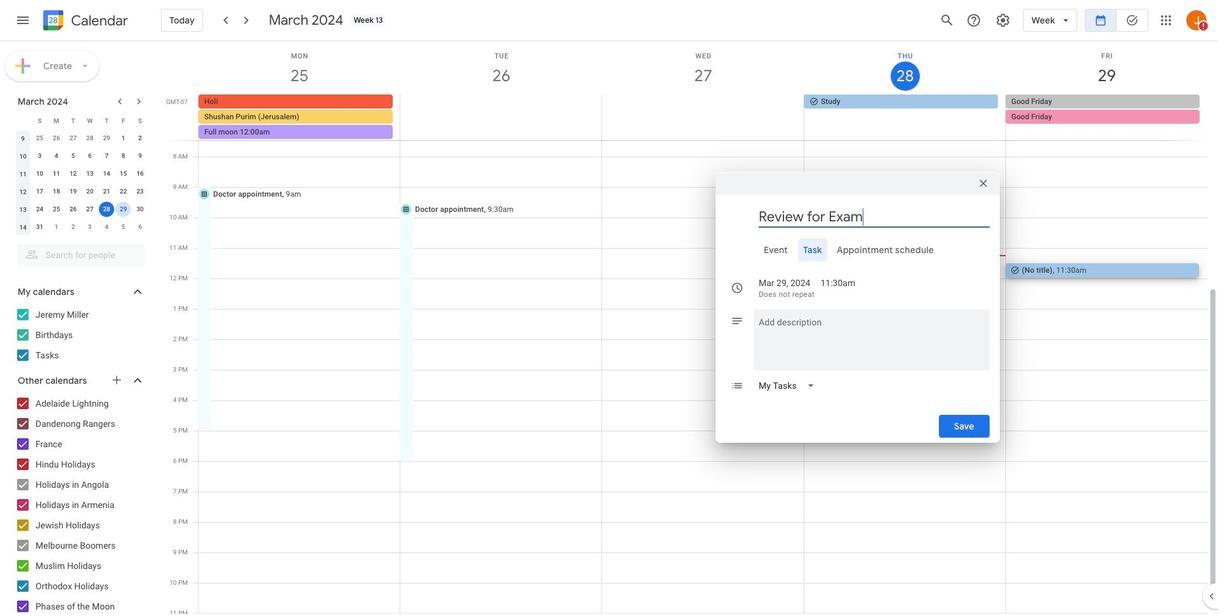 Task type: locate. For each thing, give the bounding box(es) containing it.
2 element
[[133, 131, 148, 146]]

None search field
[[0, 239, 157, 267]]

february 27 element
[[66, 131, 81, 146]]

heading
[[69, 13, 128, 28]]

8 element
[[116, 149, 131, 164]]

22 element
[[116, 184, 131, 199]]

tab list
[[726, 238, 990, 261]]

Add description text field
[[754, 314, 990, 360]]

add other calendars image
[[110, 374, 123, 386]]

cell
[[199, 95, 400, 140], [400, 95, 602, 140], [602, 95, 804, 140], [1006, 95, 1208, 140], [98, 201, 115, 218], [115, 201, 132, 218]]

row
[[193, 95, 1218, 140], [15, 112, 149, 129], [15, 129, 149, 147], [15, 147, 149, 165], [15, 165, 149, 183], [15, 183, 149, 201], [15, 201, 149, 218], [15, 218, 149, 236]]

april 1 element
[[49, 220, 64, 235]]

february 28 element
[[82, 131, 98, 146]]

row group
[[15, 129, 149, 236]]

column header
[[15, 112, 31, 129]]

heading inside calendar element
[[69, 13, 128, 28]]

grid
[[162, 41, 1218, 614]]

row group inside march 2024 grid
[[15, 129, 149, 236]]

february 29 element
[[99, 131, 114, 146]]

9 element
[[133, 149, 148, 164]]

26 element
[[66, 202, 81, 217]]

Add title text field
[[759, 207, 990, 226]]

7 element
[[99, 149, 114, 164]]

6 element
[[82, 149, 98, 164]]

april 5 element
[[116, 220, 131, 235]]

28, today element
[[99, 202, 114, 217]]

Search for people text field
[[25, 244, 137, 267]]

None field
[[754, 374, 825, 397]]

25 element
[[49, 202, 64, 217]]

april 4 element
[[99, 220, 114, 235]]

17 element
[[32, 184, 47, 199]]

11 element
[[49, 166, 64, 182]]

10 element
[[32, 166, 47, 182]]

3 element
[[32, 149, 47, 164]]

31 element
[[32, 220, 47, 235]]



Task type: vqa. For each thing, say whether or not it's contained in the screenshot.
11 "element"
yes



Task type: describe. For each thing, give the bounding box(es) containing it.
february 26 element
[[49, 131, 64, 146]]

main drawer image
[[15, 13, 30, 28]]

15 element
[[116, 166, 131, 182]]

5 element
[[66, 149, 81, 164]]

april 6 element
[[133, 220, 148, 235]]

1 element
[[116, 131, 131, 146]]

18 element
[[49, 184, 64, 199]]

29 element
[[116, 202, 131, 217]]

30 element
[[133, 202, 148, 217]]

my calendars list
[[3, 305, 157, 366]]

14 element
[[99, 166, 114, 182]]

april 3 element
[[82, 220, 98, 235]]

27 element
[[82, 202, 98, 217]]

23 element
[[133, 184, 148, 199]]

24 element
[[32, 202, 47, 217]]

settings menu image
[[996, 13, 1011, 28]]

march 2024 grid
[[12, 112, 149, 236]]

20 element
[[82, 184, 98, 199]]

calendar element
[[41, 8, 128, 36]]

19 element
[[66, 184, 81, 199]]

21 element
[[99, 184, 114, 199]]

4 element
[[49, 149, 64, 164]]

13 element
[[82, 166, 98, 182]]

april 2 element
[[66, 220, 81, 235]]

16 element
[[133, 166, 148, 182]]

column header inside march 2024 grid
[[15, 112, 31, 129]]

other calendars list
[[3, 393, 157, 614]]

12 element
[[66, 166, 81, 182]]

february 25 element
[[32, 131, 47, 146]]



